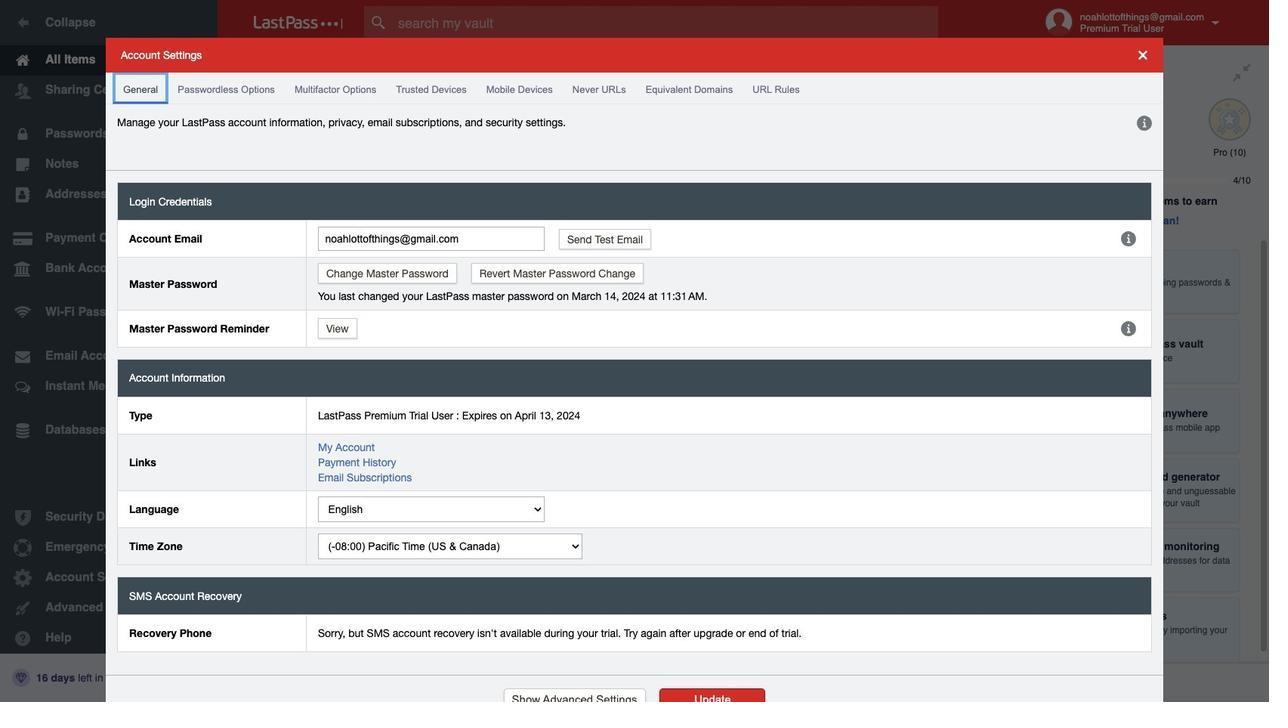Task type: vqa. For each thing, say whether or not it's contained in the screenshot.
Vault options navigation at the top
yes



Task type: locate. For each thing, give the bounding box(es) containing it.
search my vault text field
[[364, 6, 968, 39]]

Search search field
[[364, 6, 968, 39]]



Task type: describe. For each thing, give the bounding box(es) containing it.
vault options navigation
[[218, 45, 999, 91]]

lastpass image
[[254, 16, 343, 29]]

new item navigation
[[927, 640, 984, 702]]

main navigation navigation
[[0, 0, 218, 702]]



